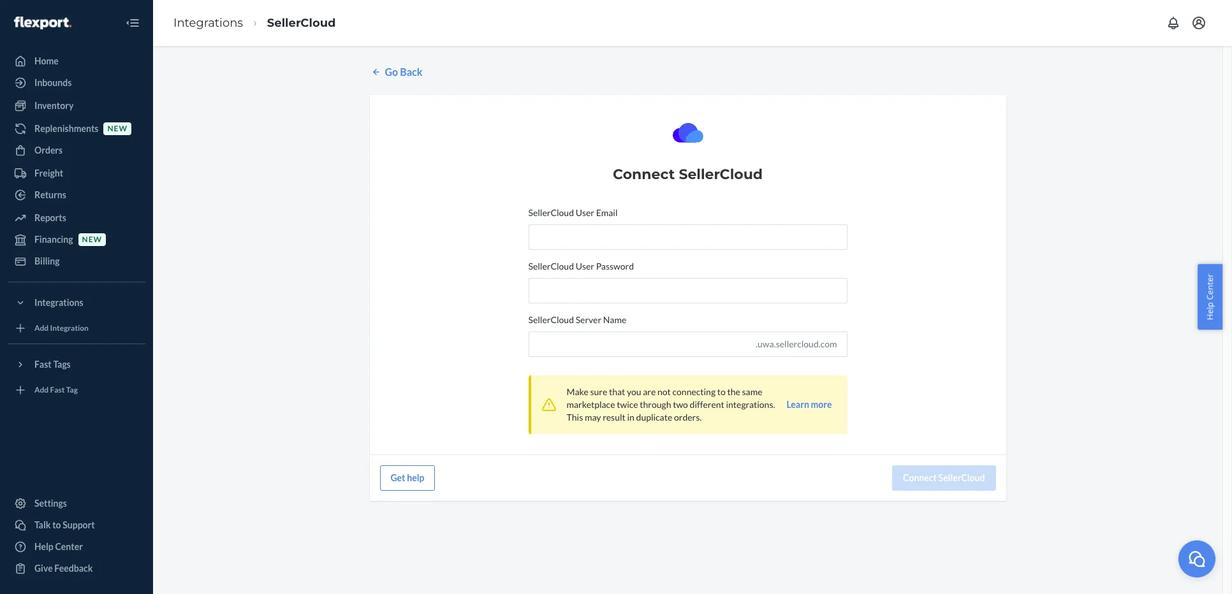 Task type: describe. For each thing, give the bounding box(es) containing it.
integrations link
[[174, 16, 243, 30]]

go back
[[385, 66, 423, 78]]

this
[[567, 412, 583, 423]]

open account menu image
[[1192, 15, 1207, 31]]

sellercloud inside button
[[939, 473, 986, 484]]

inventory link
[[8, 96, 145, 116]]

billing link
[[8, 251, 145, 272]]

ojiud image
[[1188, 550, 1207, 569]]

connect inside button
[[904, 473, 937, 484]]

go
[[385, 66, 398, 78]]

twice
[[617, 399, 638, 410]]

user for email
[[576, 207, 595, 218]]

through
[[640, 399, 672, 410]]

flexport logo image
[[14, 16, 71, 29]]

0 vertical spatial connect sellercloud
[[613, 166, 763, 183]]

give
[[34, 563, 53, 574]]

orders
[[34, 145, 63, 156]]

financing
[[34, 234, 73, 245]]

marketplace
[[567, 399, 615, 410]]

reports link
[[8, 208, 145, 228]]

may
[[585, 412, 601, 423]]

breadcrumbs navigation
[[163, 4, 346, 42]]

server
[[576, 314, 602, 325]]

sellercloud user email
[[529, 207, 618, 218]]

different
[[690, 399, 725, 410]]

back
[[400, 66, 423, 78]]

the
[[728, 387, 741, 397]]

home link
[[8, 51, 145, 71]]

1 vertical spatial to
[[52, 520, 61, 531]]

new for replenishments
[[107, 124, 128, 134]]

sellercloud server name
[[529, 314, 627, 325]]

freight link
[[8, 163, 145, 184]]

integration
[[50, 324, 89, 333]]

add integration
[[34, 324, 89, 333]]

integrations inside integrations dropdown button
[[34, 297, 83, 308]]

1 vertical spatial fast
[[50, 386, 65, 395]]

feedback
[[54, 563, 93, 574]]

orders.
[[674, 412, 702, 423]]

close navigation image
[[125, 15, 140, 31]]

integrations button
[[8, 293, 145, 313]]

settings
[[34, 498, 67, 509]]

sellercloud user password
[[529, 261, 634, 272]]

same
[[742, 387, 763, 397]]

0 vertical spatial connect
[[613, 166, 675, 183]]

home
[[34, 56, 59, 66]]

make sure that you are not connecting to the same marketplace twice through two different integrations. this may result in duplicate orders.
[[567, 387, 776, 423]]

tags
[[53, 359, 71, 370]]

inventory
[[34, 100, 74, 111]]

duplicate
[[637, 412, 673, 423]]

add integration link
[[8, 318, 145, 339]]

replenishments
[[34, 123, 99, 134]]

connect sellercloud inside button
[[904, 473, 986, 484]]

new for financing
[[82, 235, 102, 245]]

inbounds link
[[8, 73, 145, 93]]

freight
[[34, 168, 63, 179]]

email
[[596, 207, 618, 218]]

sellercloud link
[[267, 16, 336, 30]]



Task type: vqa. For each thing, say whether or not it's contained in the screenshot.
trucking
no



Task type: locate. For each thing, give the bounding box(es) containing it.
0 vertical spatial new
[[107, 124, 128, 134]]

help
[[407, 473, 425, 484]]

add down fast tags
[[34, 386, 49, 395]]

0 horizontal spatial integrations
[[34, 297, 83, 308]]

1 vertical spatial add
[[34, 386, 49, 395]]

sellercloud inside breadcrumbs navigation
[[267, 16, 336, 30]]

talk to support link
[[8, 516, 145, 536]]

to right talk
[[52, 520, 61, 531]]

center
[[1205, 274, 1216, 300], [55, 542, 83, 553]]

user left password
[[576, 261, 595, 272]]

get help button
[[380, 466, 435, 491]]

to inside "make sure that you are not connecting to the same marketplace twice through two different integrations. this may result in duplicate orders."
[[718, 387, 726, 397]]

returns link
[[8, 185, 145, 205]]

sellercloud for sellercloud
[[267, 16, 336, 30]]

name
[[603, 314, 627, 325]]

sellercloud for sellercloud user email
[[529, 207, 574, 218]]

new
[[107, 124, 128, 134], [82, 235, 102, 245]]

fast left tag
[[50, 386, 65, 395]]

integrations inside breadcrumbs navigation
[[174, 16, 243, 30]]

you
[[627, 387, 642, 397]]

add for add integration
[[34, 324, 49, 333]]

user left the email
[[576, 207, 595, 218]]

new up orders link
[[107, 124, 128, 134]]

1 vertical spatial integrations
[[34, 297, 83, 308]]

password
[[596, 261, 634, 272]]

learn
[[787, 399, 810, 410]]

1 horizontal spatial help
[[1205, 302, 1216, 321]]

returns
[[34, 190, 66, 200]]

0 horizontal spatial to
[[52, 520, 61, 531]]

in
[[628, 412, 635, 423]]

0 vertical spatial integrations
[[174, 16, 243, 30]]

settings link
[[8, 494, 145, 514]]

0 horizontal spatial help center
[[34, 542, 83, 553]]

1 vertical spatial new
[[82, 235, 102, 245]]

fast left tags
[[34, 359, 52, 370]]

help
[[1205, 302, 1216, 321], [34, 542, 53, 553]]

fast
[[34, 359, 52, 370], [50, 386, 65, 395]]

add left the integration
[[34, 324, 49, 333]]

2 user from the top
[[576, 261, 595, 272]]

fast tags button
[[8, 355, 145, 375]]

0 vertical spatial user
[[576, 207, 595, 218]]

fast tags
[[34, 359, 71, 370]]

1 horizontal spatial integrations
[[174, 16, 243, 30]]

reports
[[34, 212, 66, 223]]

open notifications image
[[1166, 15, 1182, 31]]

add for add fast tag
[[34, 386, 49, 395]]

1 vertical spatial connect sellercloud
[[904, 473, 986, 484]]

help center inside button
[[1205, 274, 1216, 321]]

help center button
[[1199, 265, 1223, 330]]

0 vertical spatial center
[[1205, 274, 1216, 300]]

not
[[658, 387, 671, 397]]

user for password
[[576, 261, 595, 272]]

result
[[603, 412, 626, 423]]

two
[[673, 399, 688, 410]]

integrations.
[[726, 399, 776, 410]]

add fast tag link
[[8, 380, 145, 401]]

sure
[[590, 387, 608, 397]]

more
[[811, 399, 832, 410]]

give feedback
[[34, 563, 93, 574]]

1 vertical spatial connect
[[904, 473, 937, 484]]

fast inside dropdown button
[[34, 359, 52, 370]]

1 horizontal spatial center
[[1205, 274, 1216, 300]]

go back button
[[370, 65, 423, 80]]

tag
[[66, 386, 78, 395]]

1 horizontal spatial new
[[107, 124, 128, 134]]

1 horizontal spatial connect
[[904, 473, 937, 484]]

user
[[576, 207, 595, 218], [576, 261, 595, 272]]

learn more button
[[787, 399, 832, 411]]

1 horizontal spatial help center
[[1205, 274, 1216, 321]]

0 vertical spatial fast
[[34, 359, 52, 370]]

talk to support
[[34, 520, 95, 531]]

0 vertical spatial help
[[1205, 302, 1216, 321]]

add fast tag
[[34, 386, 78, 395]]

2 add from the top
[[34, 386, 49, 395]]

0 horizontal spatial new
[[82, 235, 102, 245]]

connecting
[[673, 387, 716, 397]]

help center link
[[8, 537, 145, 558]]

1 horizontal spatial connect sellercloud
[[904, 473, 986, 484]]

connect
[[613, 166, 675, 183], [904, 473, 937, 484]]

inbounds
[[34, 77, 72, 88]]

make
[[567, 387, 589, 397]]

get help
[[391, 473, 425, 484]]

1 user from the top
[[576, 207, 595, 218]]

new down reports link
[[82, 235, 102, 245]]

are
[[643, 387, 656, 397]]

connect sellercloud
[[613, 166, 763, 183], [904, 473, 986, 484]]

support
[[63, 520, 95, 531]]

get
[[391, 473, 406, 484]]

billing
[[34, 256, 60, 267]]

1 horizontal spatial to
[[718, 387, 726, 397]]

1 add from the top
[[34, 324, 49, 333]]

help center
[[1205, 274, 1216, 321], [34, 542, 83, 553]]

sellercloud for sellercloud user password
[[529, 261, 574, 272]]

that
[[609, 387, 626, 397]]

center inside button
[[1205, 274, 1216, 300]]

to left the
[[718, 387, 726, 397]]

help inside button
[[1205, 302, 1216, 321]]

orders link
[[8, 140, 145, 161]]

to
[[718, 387, 726, 397], [52, 520, 61, 531]]

None text field
[[529, 225, 848, 250], [529, 278, 848, 304], [529, 332, 848, 357], [529, 225, 848, 250], [529, 278, 848, 304], [529, 332, 848, 357]]

0 horizontal spatial connect sellercloud
[[613, 166, 763, 183]]

0 vertical spatial add
[[34, 324, 49, 333]]

1 vertical spatial help center
[[34, 542, 83, 553]]

talk
[[34, 520, 51, 531]]

1 vertical spatial user
[[576, 261, 595, 272]]

integrations
[[174, 16, 243, 30], [34, 297, 83, 308]]

sellercloud
[[267, 16, 336, 30], [679, 166, 763, 183], [529, 207, 574, 218], [529, 261, 574, 272], [529, 314, 574, 325], [939, 473, 986, 484]]

give feedback button
[[8, 559, 145, 579]]

connect sellercloud button
[[893, 466, 996, 491]]

1 vertical spatial help
[[34, 542, 53, 553]]

0 vertical spatial help center
[[1205, 274, 1216, 321]]

sellercloud for sellercloud server name
[[529, 314, 574, 325]]

1 vertical spatial center
[[55, 542, 83, 553]]

0 horizontal spatial help
[[34, 542, 53, 553]]

0 vertical spatial to
[[718, 387, 726, 397]]

0 horizontal spatial connect
[[613, 166, 675, 183]]

learn more
[[787, 399, 832, 410]]

0 horizontal spatial center
[[55, 542, 83, 553]]

add
[[34, 324, 49, 333], [34, 386, 49, 395]]



